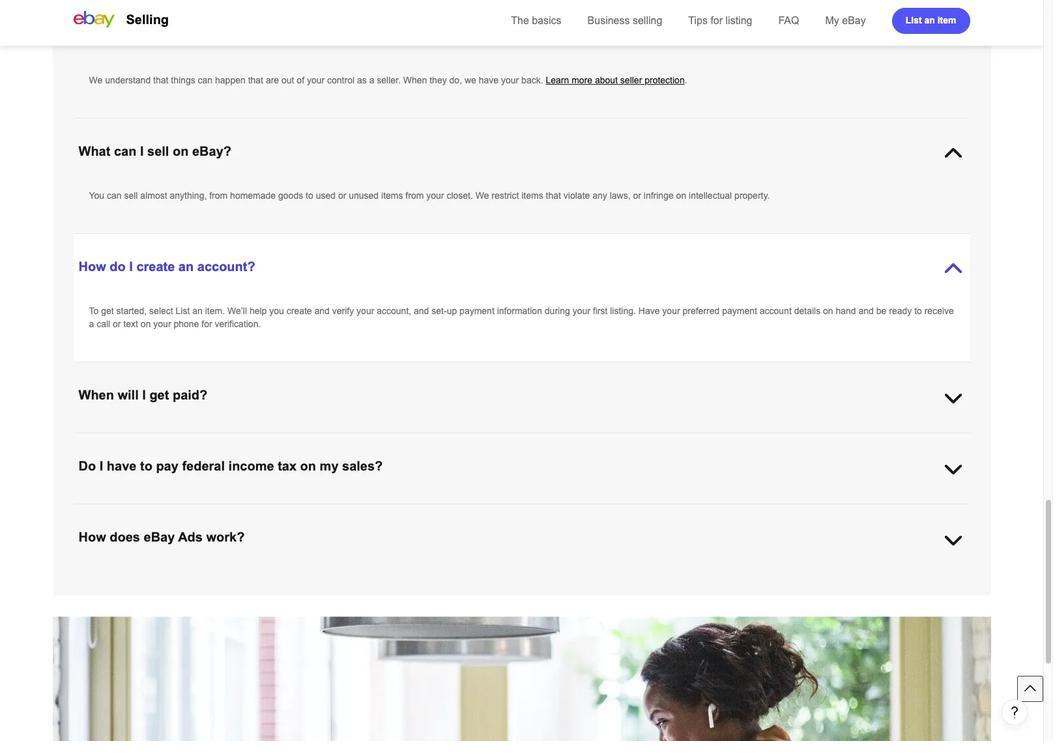 Task type: vqa. For each thing, say whether or not it's contained in the screenshot.
verification.
yes



Task type: describe. For each thing, give the bounding box(es) containing it.
0 vertical spatial income
[[228, 459, 274, 473]]

ebay left 'by'
[[272, 589, 293, 600]]

depending
[[280, 447, 323, 458]]

1 vertical spatial an
[[178, 259, 194, 274]]

time.
[[464, 447, 484, 458]]

available
[[140, 447, 176, 458]]

are down after
[[89, 447, 102, 458]]

ebay inside starting on jan 1, 2022, irs regulations require all businesses that process payments, including online marketplaces like ebay, to issue a form 1099-k for all sellers who receive $600 or more in sales. the new tax reporting requirement may impact your 2022 tax return that you may file in 2023. however, just because you receive a 1099-k doesn't automatically mean that you'll owe taxes on the amount reported on your 1099- k. only goods that are sold for a profit are considered taxable, so you won't owe any taxes on something you sell for less than what you paid for it. for example, if you bought a bike for $1,000 last year, and then sold it on ebay today for $700, that $700 you made would generally not be subject to income tax. check out our
[[128, 544, 149, 555]]

0 horizontal spatial taxes
[[432, 531, 454, 542]]

on left jan
[[123, 505, 133, 516]]

that down requirement
[[149, 531, 164, 542]]

between
[[572, 576, 606, 587]]

funds
[[930, 434, 952, 444]]

2 all from the left
[[715, 505, 724, 516]]

profit
[[222, 531, 243, 542]]

a down impact
[[215, 531, 220, 542]]

0 horizontal spatial help
[[147, 576, 165, 587]]

or inside to get started, select list an item. we'll help you create and verify your account, and set-up payment information during your first listing. have your preferred payment account details on hand and be ready to receive a call or text on your phone for verification.
[[113, 319, 121, 329]]

doesn't
[[599, 518, 629, 529]]

by
[[295, 589, 305, 600]]

for right the bike
[[819, 531, 829, 542]]

who
[[756, 505, 772, 516]]

buyer's
[[173, 434, 202, 444]]

the inside starting on jan 1, 2022, irs regulations require all businesses that process payments, including online marketplaces like ebay, to issue a form 1099-k for all sellers who receive $600 or more in sales. the new tax reporting requirement may impact your 2022 tax return that you may file in 2023. however, just because you receive a 1099-k doesn't automatically mean that you'll owe taxes on the amount reported on your 1099- k. only goods that are sold for a profit are considered taxable, so you won't owe any taxes on something you sell for less than what you paid for it. for example, if you bought a bike for $1,000 last year, and then sold it on ebay today for $700, that $700 you made would generally not be subject to income tax. check out our
[[810, 518, 822, 529]]

started,
[[116, 306, 147, 316]]

your right "have"
[[662, 306, 680, 316]]

the basics link
[[511, 15, 562, 26]]

during
[[545, 306, 570, 316]]

my
[[320, 459, 339, 473]]

ebay's
[[644, 576, 671, 587]]

your down payouts
[[338, 447, 356, 458]]

last
[[862, 531, 877, 542]]

to up doesn't
[[605, 505, 612, 516]]

hand
[[836, 306, 856, 316]]

would
[[298, 544, 322, 555]]

you down marketplaces
[[510, 518, 525, 529]]

0 horizontal spatial sold
[[89, 544, 106, 555]]

how for how does ebay protect sellers?
[[79, 29, 106, 43]]

your down the "between"
[[580, 589, 598, 600]]

putting
[[308, 589, 335, 600]]

you inside to get started, select list an item. we'll help you create and verify your account, and set-up payment information during your first listing. have your preferred payment account details on hand and be ready to receive a call or text on your phone for verification.
[[269, 306, 284, 316]]

your up profit
[[228, 518, 246, 529]]

$700,
[[189, 544, 212, 555]]

how for how does ebay ads work?
[[79, 530, 106, 544]]

holidays),
[[675, 434, 715, 444]]

you
[[89, 190, 104, 201]]

connection
[[525, 576, 569, 587]]

to down available
[[140, 459, 152, 473]]

your down select
[[153, 319, 171, 329]]

size
[[552, 589, 568, 600]]

does for how does ebay protect sellers?
[[110, 29, 140, 43]]

ebay,
[[579, 505, 602, 516]]

today
[[151, 544, 174, 555]]

your left control
[[307, 75, 325, 85]]

two
[[743, 434, 757, 444]]

1 horizontal spatial .
[[685, 75, 687, 85]]

-
[[834, 576, 837, 587]]

0 vertical spatial ads
[[178, 530, 203, 544]]

0 vertical spatial business
[[760, 434, 796, 444]]

your up the processing
[[433, 434, 451, 444]]

1 horizontal spatial taxes
[[773, 518, 794, 529]]

taxable,
[[308, 531, 340, 542]]

to inside to get started, select list an item. we'll help you create and verify your account, and set-up payment information during your first listing. have your preferred payment account details on hand and be ready to receive a call or text on your phone for verification.
[[914, 306, 922, 316]]

what
[[79, 144, 110, 158]]

you right the "$700"
[[255, 544, 270, 555]]

you up the among
[[167, 576, 182, 587]]

and left set-
[[414, 306, 429, 316]]

0 horizontal spatial k
[[591, 518, 597, 529]]

you up "so"
[[330, 518, 345, 529]]

your right verify
[[357, 306, 374, 316]]

infringe
[[644, 190, 674, 201]]

tax.
[[465, 544, 480, 555]]

on right it
[[115, 544, 125, 555]]

generally
[[324, 544, 361, 555]]

on right listings at the bottom left of page
[[259, 589, 270, 600]]

$700
[[233, 544, 253, 555]]

it.
[[672, 531, 679, 542]]

have
[[639, 306, 660, 316]]

1 all from the left
[[284, 505, 293, 516]]

you right "so"
[[355, 531, 369, 542]]

to left used
[[306, 190, 313, 201]]

items right unused
[[381, 190, 403, 201]]

can right things
[[198, 75, 213, 85]]

2 horizontal spatial payment
[[722, 306, 757, 316]]

1 horizontal spatial 1099-
[[670, 505, 693, 516]]

1 vertical spatial business
[[220, 447, 256, 458]]

that right happen
[[248, 75, 263, 85]]

normal
[[387, 447, 415, 458]]

of down tools
[[413, 589, 420, 600]]

you up our
[[514, 531, 529, 542]]

for right the today
[[176, 544, 187, 555]]

protect
[[178, 29, 223, 43]]

is
[[884, 434, 891, 444]]

1 vertical spatial tax
[[937, 505, 949, 516]]

payment inside after we confirm the buyer's payment has been received, payouts are sent directly to your bank account, monday through friday (excluding bank holidays), within two business days. once a payout is initiated, funds are typically available within 1-3 business days depending on your bank's normal processing time.
[[204, 434, 239, 444]]

your down new
[[907, 518, 925, 529]]

or right laws,
[[633, 190, 641, 201]]

passionate
[[757, 576, 801, 587]]

anything,
[[170, 190, 207, 201]]

i right the do
[[100, 459, 103, 473]]

how for how do i create an account?
[[79, 259, 106, 274]]

what can i sell on ebay?
[[79, 144, 231, 158]]

2 may from the left
[[347, 518, 364, 529]]

1 horizontal spatial payment
[[460, 306, 495, 316]]

up
[[447, 306, 457, 316]]

received,
[[282, 434, 319, 444]]

you'll
[[730, 518, 751, 529]]

including
[[441, 505, 477, 516]]

a inside after we confirm the buyer's payment has been received, payouts are sent directly to your bank account, monday through friday (excluding bank holidays), within two business days. once a payout is initiated, funds are typically available within 1-3 business days depending on your bank's normal processing time.
[[847, 434, 852, 444]]

3
[[212, 447, 217, 458]]

1 horizontal spatial list
[[906, 15, 922, 25]]

that left process
[[344, 505, 359, 516]]

that down businesses
[[312, 518, 327, 529]]

less
[[561, 531, 577, 542]]

you right if
[[744, 531, 759, 542]]

0 horizontal spatial more
[[572, 75, 592, 85]]

homemade
[[230, 190, 276, 201]]

for down impact
[[202, 531, 212, 542]]

and inside starting on jan 1, 2022, irs regulations require all businesses that process payments, including online marketplaces like ebay, to issue a form 1099-k for all sellers who receive $600 or more in sales. the new tax reporting requirement may impact your 2022 tax return that you may file in 2023. however, just because you receive a 1099-k doesn't automatically mean that you'll owe taxes on the amount reported on your 1099- k. only goods that are sold for a profit are considered taxable, so you won't owe any taxes on something you sell for less than what you paid for it. for example, if you bought a bike for $1,000 last year, and then sold it on ebay today for $700, that $700 you made would generally not be subject to income tax. check out our
[[901, 531, 917, 542]]

of right the community on the right of the page
[[747, 576, 755, 587]]

1 horizontal spatial owe
[[753, 518, 770, 529]]

example,
[[698, 531, 735, 542]]

be inside to get started, select list an item. we'll help you create and verify your account, and set-up payment information during your first listing. have your preferred payment account details on hand and be ready to receive a call or text on your phone for verification.
[[876, 306, 887, 316]]

for left it.
[[659, 531, 669, 542]]

what
[[600, 531, 619, 542]]

file
[[367, 518, 379, 529]]

meaningful
[[478, 576, 522, 587]]

tips for listing
[[688, 15, 752, 26]]

unused
[[349, 190, 379, 201]]

items down advertising
[[358, 589, 380, 600]]

are right happen
[[266, 75, 279, 85]]

sell left "almost"
[[124, 190, 138, 201]]

verification.
[[215, 319, 261, 329]]

a left form
[[639, 505, 644, 516]]

to inside after we confirm the buyer's payment has been received, payouts are sent directly to your bank account, monday through friday (excluding bank holidays), within two business days. once a payout is initiated, funds are typically available within 1-3 business days depending on your bank's normal processing time.
[[423, 434, 431, 444]]

help, opens dialogs image
[[1008, 706, 1021, 719]]

than
[[579, 531, 597, 542]]

i for sell
[[140, 144, 144, 158]]

business selling link
[[588, 15, 662, 26]]

for up mean
[[702, 505, 713, 516]]

1 horizontal spatial buyers
[[804, 576, 831, 587]]

more
[[660, 589, 680, 600]]

sales?
[[342, 459, 383, 473]]

details
[[794, 306, 821, 316]]

for left less
[[547, 531, 558, 542]]

1 horizontal spatial receive
[[775, 505, 804, 516]]

to
[[89, 306, 99, 316]]

budget.
[[601, 589, 631, 600]]

do
[[110, 259, 126, 274]]

tips
[[688, 15, 708, 26]]

that down profit
[[215, 544, 230, 555]]

bike
[[800, 531, 816, 542]]

after we confirm the buyer's payment has been received, payouts are sent directly to your bank account, monday through friday (excluding bank holidays), within two business days. once a payout is initiated, funds are typically available within 1-3 business days depending on your bank's normal processing time.
[[89, 434, 952, 458]]

your up billions
[[206, 576, 224, 587]]

on right infringe
[[676, 190, 686, 201]]

payouts
[[321, 434, 353, 444]]

understand
[[105, 75, 151, 85]]

any inside starting on jan 1, 2022, irs regulations require all businesses that process payments, including online marketplaces like ebay, to issue a form 1099-k for all sellers who receive $600 or more in sales. the new tax reporting requirement may impact your 2022 tax return that you may file in 2023. however, just because you receive a 1099-k doesn't automatically mean that you'll owe taxes on the amount reported on your 1099- k. only goods that are sold for a profit are considered taxable, so you won't owe any taxes on something you sell for less than what you paid for it. for example, if you bought a bike for $1,000 last year, and then sold it on ebay today for $700, that $700 you made would generally not be subject to income tax. check out our
[[415, 531, 430, 542]]

1 from from the left
[[209, 190, 228, 201]]

receive inside to get started, select list an item. we'll help you create and verify your account, and set-up payment information during your first listing. have your preferred payment account details on hand and be ready to receive a call or text on your phone for verification.
[[925, 306, 954, 316]]

learn more about seller protection link
[[546, 75, 685, 85]]

2 vertical spatial tax
[[271, 518, 283, 529]]

how do i create an account?
[[79, 259, 255, 274]]

to right subject
[[423, 544, 431, 555]]

on up the bike
[[797, 518, 807, 529]]

sell up "almost"
[[147, 144, 169, 158]]

on up year,
[[894, 518, 905, 529]]

0 horizontal spatial have
[[107, 459, 136, 473]]

out inside ebay ads can help you build your business on ebay with effective advertising tools that create a meaningful connection between you and ebay's global community of passionate buyers - and help you sell your items faster. stand out among billions of listings on ebay by putting your items in front of interested buyers no matter the size of your budget.
[[143, 589, 155, 600]]

of left control
[[297, 75, 304, 85]]

been
[[259, 434, 279, 444]]

1 horizontal spatial k
[[693, 505, 699, 516]]

ebay down 'selling' on the left of the page
[[144, 29, 175, 43]]

a left the bike
[[792, 531, 797, 542]]

1 bank from the left
[[453, 434, 473, 444]]

your left first
[[573, 306, 590, 316]]

your down 'effective'
[[337, 589, 355, 600]]

that left 'violate'
[[546, 190, 561, 201]]

on down made
[[265, 576, 275, 587]]

or inside starting on jan 1, 2022, irs regulations require all businesses that process payments, including online marketplaces like ebay, to issue a form 1099-k for all sellers who receive $600 or more in sales. the new tax reporting requirement may impact your 2022 tax return that you may file in 2023. however, just because you receive a 1099-k doesn't automatically mean that you'll owe taxes on the amount reported on your 1099- k. only goods that are sold for a profit are considered taxable, so you won't owe any taxes on something you sell for less than what you paid for it. for example, if you bought a bike for $1,000 last year, and then sold it on ebay today for $700, that $700 you made would generally not be subject to income tax. check out our
[[830, 505, 838, 516]]

require
[[253, 505, 282, 516]]

property.
[[735, 190, 770, 201]]

your down then
[[910, 576, 928, 587]]

1 horizontal spatial any
[[593, 190, 607, 201]]

back.
[[521, 75, 543, 85]]

that up example,
[[712, 518, 727, 529]]

on right text
[[141, 319, 151, 329]]

a right as in the left top of the page
[[369, 75, 374, 85]]

online
[[479, 505, 504, 516]]

the inside ebay ads can help you build your business on ebay with effective advertising tools that create a meaningful connection between you and ebay's global community of passionate buyers - and help you sell your items faster. stand out among billions of listings on ebay by putting your items in front of interested buyers no matter the size of your budget.
[[536, 589, 549, 600]]

are up bank's
[[356, 434, 369, 444]]

1 vertical spatial when
[[79, 388, 114, 402]]

however,
[[416, 518, 454, 529]]

form
[[646, 505, 667, 516]]

first
[[593, 306, 608, 316]]

preferred
[[683, 306, 720, 316]]

verify
[[332, 306, 354, 316]]

as
[[357, 75, 367, 85]]

on down just
[[457, 531, 467, 542]]

so
[[343, 531, 352, 542]]

ebay right 'my'
[[842, 15, 866, 26]]

we inside after we confirm the buyer's payment has been received, payouts are sent directly to your bank account, monday through friday (excluding bank holidays), within two business days. once a payout is initiated, funds are typically available within 1-3 business days depending on your bank's normal processing time.
[[111, 434, 122, 444]]

0 vertical spatial learn
[[546, 75, 569, 85]]

ebay ads can help you build your business on ebay with effective advertising tools that create a meaningful connection between you and ebay's global community of passionate buyers - and help you sell your items faster. stand out among billions of listings on ebay by putting your items in front of interested buyers no matter the size of your budget.
[[89, 576, 952, 600]]

0 vertical spatial when
[[403, 75, 427, 85]]

are up the today
[[167, 531, 180, 542]]

2023.
[[391, 518, 414, 529]]



Task type: locate. For each thing, give the bounding box(es) containing it.
to
[[306, 190, 313, 201], [914, 306, 922, 316], [423, 434, 431, 444], [140, 459, 152, 473], [605, 505, 612, 516], [423, 544, 431, 555]]

that
[[153, 75, 168, 85], [248, 75, 263, 85], [546, 190, 561, 201], [344, 505, 359, 516], [312, 518, 327, 529], [712, 518, 727, 529], [149, 531, 164, 542], [215, 544, 230, 555], [425, 576, 440, 587]]

impact
[[198, 518, 225, 529]]

ebay?
[[192, 144, 231, 158]]

subject
[[392, 544, 421, 555]]

sell down year,
[[894, 576, 908, 587]]

we'll
[[227, 306, 247, 316]]

if
[[737, 531, 742, 542]]

item
[[938, 15, 956, 25]]

can right "what"
[[114, 144, 136, 158]]

within left two
[[717, 434, 740, 444]]

can right you
[[107, 190, 122, 201]]

ads up stand
[[112, 576, 128, 587]]

1099- down like
[[567, 518, 591, 529]]

ebay up faster. on the left
[[89, 576, 110, 587]]

get inside to get started, select list an item. we'll help you create and verify your account, and set-up payment information during your first listing. have your preferred payment account details on hand and be ready to receive a call or text on your phone for verification.
[[101, 306, 114, 316]]

for right tips
[[711, 15, 723, 26]]

help inside to get started, select list an item. we'll help you create and verify your account, and set-up payment information during your first listing. have your preferred payment account details on hand and be ready to receive a call or text on your phone for verification.
[[250, 306, 267, 316]]

business inside ebay ads can help you build your business on ebay with effective advertising tools that create a meaningful connection between you and ebay's global community of passionate buyers - and help you sell your items faster. stand out among billions of listings on ebay by putting your items in front of interested buyers no matter the size of your budget.
[[226, 576, 262, 587]]

0 vertical spatial k
[[693, 505, 699, 516]]

3 how from the top
[[79, 530, 106, 544]]

0 vertical spatial goods
[[278, 190, 303, 201]]

they
[[430, 75, 447, 85]]

1 vertical spatial any
[[415, 531, 430, 542]]

and up budget.
[[626, 576, 641, 587]]

your
[[307, 75, 325, 85], [501, 75, 519, 85], [426, 190, 444, 201], [357, 306, 374, 316], [573, 306, 590, 316], [662, 306, 680, 316], [153, 319, 171, 329], [433, 434, 451, 444], [338, 447, 356, 458], [228, 518, 246, 529], [907, 518, 925, 529], [206, 576, 224, 587], [910, 576, 928, 587], [337, 589, 355, 600], [580, 589, 598, 600]]

0 horizontal spatial income
[[228, 459, 274, 473]]

of left listings at the bottom left of page
[[219, 589, 226, 600]]

about
[[595, 75, 618, 85]]

owe down the '2023.'
[[396, 531, 413, 542]]

or right call
[[113, 319, 121, 329]]

can up stand
[[130, 576, 145, 587]]

1 does from the top
[[110, 29, 140, 43]]

income left "tax."
[[433, 544, 463, 555]]

0 horizontal spatial learn
[[546, 75, 569, 85]]

2 vertical spatial how
[[79, 530, 106, 544]]

0 horizontal spatial any
[[415, 531, 430, 542]]

1 vertical spatial in
[[381, 518, 388, 529]]

1 vertical spatial create
[[287, 306, 312, 316]]

2 horizontal spatial receive
[[925, 306, 954, 316]]

0 vertical spatial an
[[924, 15, 935, 25]]

0 horizontal spatial create
[[136, 259, 175, 274]]

sold left it
[[89, 544, 106, 555]]

account, left set-
[[377, 306, 411, 316]]

sellers?
[[226, 29, 276, 43]]

0 vertical spatial we
[[465, 75, 476, 85]]

2 from from the left
[[406, 190, 424, 201]]

in inside ebay ads can help you build your business on ebay with effective advertising tools that create a meaningful connection between you and ebay's global community of passionate buyers - and help you sell your items faster. stand out among billions of listings on ebay by putting your items in front of interested buyers no matter the size of your budget.
[[382, 589, 389, 600]]

out inside starting on jan 1, 2022, irs regulations require all businesses that process payments, including online marketplaces like ebay, to issue a form 1099-k for all sellers who receive $600 or more in sales. the new tax reporting requirement may impact your 2022 tax return that you may file in 2023. however, just because you receive a 1099-k doesn't automatically mean that you'll owe taxes on the amount reported on your 1099- k. only goods that are sold for a profit are considered taxable, so you won't owe any taxes on something you sell for less than what you paid for it. for example, if you bought a bike for $1,000 last year, and then sold it on ebay today for $700, that $700 you made would generally not be subject to income tax. check out our
[[511, 544, 524, 555]]

get
[[101, 306, 114, 316], [149, 388, 169, 402]]

more up amount
[[840, 505, 861, 516]]

be inside starting on jan 1, 2022, irs regulations require all businesses that process payments, including online marketplaces like ebay, to issue a form 1099-k for all sellers who receive $600 or more in sales. the new tax reporting requirement may impact your 2022 tax return that you may file in 2023. however, just because you receive a 1099-k doesn't automatically mean that you'll owe taxes on the amount reported on your 1099- k. only goods that are sold for a profit are considered taxable, so you won't owe any taxes on something you sell for less than what you paid for it. for example, if you bought a bike for $1,000 last year, and then sold it on ebay today for $700, that $700 you made would generally not be subject to income tax. check out our
[[379, 544, 389, 555]]

with
[[301, 576, 317, 587]]

0 vertical spatial buyers
[[804, 576, 831, 587]]

and left then
[[901, 531, 917, 542]]

0 vertical spatial receive
[[925, 306, 954, 316]]

1 vertical spatial receive
[[775, 505, 804, 516]]

business up do i have to pay federal income tax on my sales?
[[220, 447, 256, 458]]

businesses
[[296, 505, 342, 516]]

1 horizontal spatial account,
[[476, 434, 510, 444]]

2 vertical spatial out
[[143, 589, 155, 600]]

almost
[[140, 190, 167, 201]]

to get started, select list an item. we'll help you create and verify your account, and set-up payment information during your first listing. have your preferred payment account details on hand and be ready to receive a call or text on your phone for verification.
[[89, 306, 954, 329]]

2 bank from the left
[[653, 434, 673, 444]]

the down $600
[[810, 518, 822, 529]]

may up "so"
[[347, 518, 364, 529]]

more inside starting on jan 1, 2022, irs regulations require all businesses that process payments, including online marketplaces like ebay, to issue a form 1099-k for all sellers who receive $600 or more in sales. the new tax reporting requirement may impact your 2022 tax return that you may file in 2023. however, just because you receive a 1099-k doesn't automatically mean that you'll owe taxes on the amount reported on your 1099- k. only goods that are sold for a profit are considered taxable, so you won't owe any taxes on something you sell for less than what you paid for it. for example, if you bought a bike for $1,000 last year, and then sold it on ebay today for $700, that $700 you made would generally not be subject to income tax. check out our
[[840, 505, 861, 516]]

do i have to pay federal income tax on my sales?
[[79, 459, 383, 473]]

items
[[381, 190, 403, 201], [522, 190, 543, 201], [931, 576, 952, 587], [358, 589, 380, 600]]

have
[[479, 75, 499, 85], [107, 459, 136, 473]]

from right anything,
[[209, 190, 228, 201]]

0 horizontal spatial receive
[[528, 518, 557, 529]]

sent
[[372, 434, 389, 444]]

because
[[473, 518, 508, 529]]

create inside to get started, select list an item. we'll help you create and verify your account, and set-up payment information during your first listing. have your preferred payment account details on hand and be ready to receive a call or text on your phone for verification.
[[287, 306, 312, 316]]

matter
[[508, 589, 534, 600]]

list an item
[[906, 15, 956, 25]]

irs
[[188, 505, 204, 516]]

an inside to get started, select list an item. we'll help you create and verify your account, and set-up payment information during your first listing. have your preferred payment account details on hand and be ready to receive a call or text on your phone for verification.
[[192, 306, 203, 316]]

your left closet.
[[426, 190, 444, 201]]

0 vertical spatial in
[[864, 505, 871, 516]]

that inside ebay ads can help you build your business on ebay with effective advertising tools that create a meaningful connection between you and ebay's global community of passionate buyers - and help you sell your items faster. stand out among billions of listings on ebay by putting your items in front of interested buyers no matter the size of your budget.
[[425, 576, 440, 587]]

0 horizontal spatial the
[[157, 434, 170, 444]]

processing
[[417, 447, 461, 458]]

0 horizontal spatial within
[[178, 447, 202, 458]]

learn down "ebay's"
[[634, 589, 657, 600]]

0 horizontal spatial list
[[176, 306, 190, 316]]

we up typically
[[111, 434, 122, 444]]

goods inside starting on jan 1, 2022, irs regulations require all businesses that process payments, including online marketplaces like ebay, to issue a form 1099-k for all sellers who receive $600 or more in sales. the new tax reporting requirement may impact your 2022 tax return that you may file in 2023. however, just because you receive a 1099-k doesn't automatically mean that you'll owe taxes on the amount reported on your 1099- k. only goods that are sold for a profit are considered taxable, so you won't owe any taxes on something you sell for less than what you paid for it. for example, if you bought a bike for $1,000 last year, and then sold it on ebay today for $700, that $700 you made would generally not be subject to income tax. check out our
[[121, 531, 146, 542]]

process
[[362, 505, 394, 516]]

sell inside ebay ads can help you build your business on ebay with effective advertising tools that create a meaningful connection between you and ebay's global community of passionate buyers - and help you sell your items faster. stand out among billions of listings on ebay by putting your items in front of interested buyers no matter the size of your budget.
[[894, 576, 908, 587]]

paid
[[639, 531, 656, 542]]

initiated,
[[894, 434, 928, 444]]

0 horizontal spatial 1099-
[[567, 518, 591, 529]]

2 horizontal spatial the
[[810, 518, 822, 529]]

tax down depending
[[278, 459, 297, 473]]

reported
[[858, 518, 892, 529]]

help up the among
[[147, 576, 165, 587]]

phone
[[174, 319, 199, 329]]

not
[[364, 544, 377, 555]]

1 horizontal spatial all
[[715, 505, 724, 516]]

k
[[693, 505, 699, 516], [591, 518, 597, 529]]

0 vertical spatial owe
[[753, 518, 770, 529]]

we understand that things can happen that are out of your control as a seller. when they do, we have your back. learn more about seller protection .
[[89, 75, 687, 85]]

confirm
[[125, 434, 155, 444]]

of right size at the bottom right
[[570, 589, 578, 600]]

1 vertical spatial how
[[79, 259, 106, 274]]

text
[[123, 319, 138, 329]]

receive right ready
[[925, 306, 954, 316]]

1 vertical spatial owe
[[396, 531, 413, 542]]

marketplaces
[[506, 505, 561, 516]]

2 how from the top
[[79, 259, 106, 274]]

1 horizontal spatial we
[[465, 75, 476, 85]]

2 horizontal spatial help
[[857, 576, 874, 587]]

payment
[[460, 306, 495, 316], [722, 306, 757, 316], [204, 434, 239, 444]]

1 vertical spatial the
[[900, 505, 915, 516]]

1 vertical spatial .
[[680, 589, 683, 600]]

an
[[924, 15, 935, 25], [178, 259, 194, 274], [192, 306, 203, 316]]

are
[[266, 75, 279, 85], [356, 434, 369, 444], [89, 447, 102, 458], [167, 531, 180, 542], [245, 531, 258, 542]]

payment left "account"
[[722, 306, 757, 316]]

goods down requirement
[[121, 531, 146, 542]]

that left things
[[153, 75, 168, 85]]

how left do
[[79, 259, 106, 274]]

0 horizontal spatial owe
[[396, 531, 413, 542]]

or right used
[[338, 190, 346, 201]]

1 horizontal spatial more
[[840, 505, 861, 516]]

the
[[511, 15, 529, 26], [900, 505, 915, 516]]

0 vertical spatial sold
[[182, 531, 199, 542]]

return
[[286, 518, 310, 529]]

how down "reporting"
[[79, 530, 106, 544]]

the up available
[[157, 434, 170, 444]]

0 horizontal spatial from
[[209, 190, 228, 201]]

information
[[497, 306, 542, 316]]

typically
[[105, 447, 137, 458]]

0 horizontal spatial buyers
[[465, 589, 493, 600]]

and right 'hand'
[[859, 306, 874, 316]]

in up reported
[[864, 505, 871, 516]]

create inside ebay ads can help you build your business on ebay with effective advertising tools that create a meaningful connection between you and ebay's global community of passionate buyers - and help you sell your items faster. stand out among billions of listings on ebay by putting your items in front of interested buyers no matter the size of your budget.
[[442, 576, 468, 587]]

2 vertical spatial in
[[382, 589, 389, 600]]

ebay down requirement
[[144, 530, 175, 544]]

tax up considered
[[271, 518, 283, 529]]

may down irs
[[179, 518, 196, 529]]

on left ebay?
[[173, 144, 189, 158]]

2 vertical spatial business
[[226, 576, 262, 587]]

. down global
[[680, 589, 683, 600]]

1 vertical spatial does
[[110, 530, 140, 544]]

1 vertical spatial sold
[[89, 544, 106, 555]]

business right two
[[760, 434, 796, 444]]

a left call
[[89, 319, 94, 329]]

1 vertical spatial we
[[476, 190, 489, 201]]

owe down who
[[753, 518, 770, 529]]

2 horizontal spatial 1099-
[[927, 518, 951, 529]]

listings
[[229, 589, 257, 600]]

1 horizontal spatial we
[[476, 190, 489, 201]]

it
[[108, 544, 113, 555]]

in right file at bottom
[[381, 518, 388, 529]]

our
[[526, 544, 539, 555]]

regulations
[[206, 505, 251, 516]]

and
[[314, 306, 330, 316], [414, 306, 429, 316], [859, 306, 874, 316], [901, 531, 917, 542], [626, 576, 641, 587], [839, 576, 855, 587]]

0 vertical spatial how
[[79, 29, 106, 43]]

business selling
[[588, 15, 662, 26]]

any
[[593, 190, 607, 201], [415, 531, 430, 542]]

0 vertical spatial any
[[593, 190, 607, 201]]

0 vertical spatial within
[[717, 434, 740, 444]]

1 horizontal spatial bank
[[653, 434, 673, 444]]

on down depending
[[300, 459, 316, 473]]

the inside starting on jan 1, 2022, irs regulations require all businesses that process payments, including online marketplaces like ebay, to issue a form 1099-k for all sellers who receive $600 or more in sales. the new tax reporting requirement may impact your 2022 tax return that you may file in 2023. however, just because you receive a 1099-k doesn't automatically mean that you'll owe taxes on the amount reported on your 1099- k. only goods that are sold for a profit are considered taxable, so you won't owe any taxes on something you sell for less than what you paid for it. for example, if you bought a bike for $1,000 last year, and then sold it on ebay today for $700, that $700 you made would generally not be subject to income tax. check out our
[[900, 505, 915, 516]]

a up less
[[560, 518, 565, 529]]

1 vertical spatial account,
[[476, 434, 510, 444]]

1 vertical spatial taxes
[[432, 531, 454, 542]]

does for how does ebay ads work?
[[110, 530, 140, 544]]

does
[[110, 29, 140, 43], [110, 530, 140, 544]]

0 vertical spatial does
[[110, 29, 140, 43]]

create
[[136, 259, 175, 274], [287, 306, 312, 316], [442, 576, 468, 587]]

ebay up 'by'
[[278, 576, 298, 587]]

1 horizontal spatial when
[[403, 75, 427, 85]]

laws,
[[610, 190, 631, 201]]

through
[[548, 434, 579, 444]]

0 horizontal spatial bank
[[453, 434, 473, 444]]

you down year,
[[877, 576, 892, 587]]

k down ebay,
[[591, 518, 597, 529]]

then
[[919, 531, 937, 542]]

0 horizontal spatial ads
[[112, 576, 128, 587]]

1099-
[[670, 505, 693, 516], [567, 518, 591, 529], [927, 518, 951, 529]]

1 vertical spatial out
[[511, 544, 524, 555]]

in
[[864, 505, 871, 516], [381, 518, 388, 529], [382, 589, 389, 600]]

1 horizontal spatial sold
[[182, 531, 199, 542]]

2 vertical spatial create
[[442, 576, 468, 587]]

1 horizontal spatial may
[[347, 518, 364, 529]]

buyers left -
[[804, 576, 831, 587]]

1 horizontal spatial goods
[[278, 190, 303, 201]]

learn
[[546, 75, 569, 85], [634, 589, 657, 600]]

directly
[[391, 434, 420, 444]]

the inside after we confirm the buyer's payment has been received, payouts are sent directly to your bank account, monday through friday (excluding bank holidays), within two business days. once a payout is initiated, funds are typically available within 1-3 business days depending on your bank's normal processing time.
[[157, 434, 170, 444]]

for inside to get started, select list an item. we'll help you create and verify your account, and set-up payment information during your first listing. have your preferred payment account details on hand and be ready to receive a call or text on your phone for verification.
[[202, 319, 212, 329]]

buyers left no
[[465, 589, 493, 600]]

a inside ebay ads can help you build your business on ebay with effective advertising tools that create a meaningful connection between you and ebay's global community of passionate buyers - and help you sell your items faster. stand out among billions of listings on ebay by putting your items in front of interested buyers no matter the size of your budget.
[[470, 576, 475, 587]]

a left meaningful
[[470, 576, 475, 587]]

a inside to get started, select list an item. we'll help you create and verify your account, and set-up payment information during your first listing. have your preferred payment account details on hand and be ready to receive a call or text on your phone for verification.
[[89, 319, 94, 329]]

seller
[[620, 75, 642, 85]]

effective
[[320, 576, 354, 587]]

and left verify
[[314, 306, 330, 316]]

0 vertical spatial more
[[572, 75, 592, 85]]

basics
[[532, 15, 562, 26]]

does down "reporting"
[[110, 530, 140, 544]]

are down 2022
[[245, 531, 258, 542]]

just
[[457, 518, 471, 529]]

account, inside after we confirm the buyer's payment has been received, payouts are sent directly to your bank account, monday through friday (excluding bank holidays), within two business days. once a payout is initiated, funds are typically available within 1-3 business days depending on your bank's normal processing time.
[[476, 434, 510, 444]]

out left control
[[282, 75, 294, 85]]

1 how from the top
[[79, 29, 106, 43]]

2 vertical spatial the
[[536, 589, 549, 600]]

account, inside to get started, select list an item. we'll help you create and verify your account, and set-up payment information during your first listing. have your preferred payment account details on hand and be ready to receive a call or text on your phone for verification.
[[377, 306, 411, 316]]

list left item
[[906, 15, 922, 25]]

your left 'back.'
[[501, 75, 519, 85]]

i for get
[[142, 388, 146, 402]]

income inside starting on jan 1, 2022, irs regulations require all businesses that process payments, including online marketplaces like ebay, to issue a form 1099-k for all sellers who receive $600 or more in sales. the new tax reporting requirement may impact your 2022 tax return that you may file in 2023. however, just because you receive a 1099-k doesn't automatically mean that you'll owe taxes on the amount reported on your 1099- k. only goods that are sold for a profit are considered taxable, so you won't owe any taxes on something you sell for less than what you paid for it. for example, if you bought a bike for $1,000 last year, and then sold it on ebay today for $700, that $700 you made would generally not be subject to income tax. check out our
[[433, 544, 463, 555]]

something
[[469, 531, 511, 542]]

you right we'll
[[269, 306, 284, 316]]

out left our
[[511, 544, 524, 555]]

1 horizontal spatial learn
[[634, 589, 657, 600]]

we left understand
[[89, 75, 102, 85]]

1 vertical spatial have
[[107, 459, 136, 473]]

a right once
[[847, 434, 852, 444]]

on up my
[[325, 447, 335, 458]]

0 vertical spatial tax
[[278, 459, 297, 473]]

all up "return" on the left of the page
[[284, 505, 293, 516]]

2 vertical spatial receive
[[528, 518, 557, 529]]

create left verify
[[287, 306, 312, 316]]

does down 'selling' on the left of the page
[[110, 29, 140, 43]]

1 horizontal spatial get
[[149, 388, 169, 402]]

1 vertical spatial k
[[591, 518, 597, 529]]

1 vertical spatial get
[[149, 388, 169, 402]]

list inside to get started, select list an item. we'll help you create and verify your account, and set-up payment information during your first listing. have your preferred payment account details on hand and be ready to receive a call or text on your phone for verification.
[[176, 306, 190, 316]]

0 horizontal spatial we
[[111, 434, 122, 444]]

help right -
[[857, 576, 874, 587]]

1 horizontal spatial the
[[900, 505, 915, 516]]

community
[[700, 576, 744, 587]]

faq link
[[778, 15, 799, 26]]

1 may from the left
[[179, 518, 196, 529]]

closet.
[[447, 190, 473, 201]]

create right do
[[136, 259, 175, 274]]

tax
[[278, 459, 297, 473], [937, 505, 949, 516], [271, 518, 283, 529]]

you up budget.
[[609, 576, 623, 587]]

and right -
[[839, 576, 855, 587]]

do
[[79, 459, 96, 473]]

stand
[[116, 589, 140, 600]]

can inside ebay ads can help you build your business on ebay with effective advertising tools that create a meaningful connection between you and ebay's global community of passionate buyers - and help you sell your items faster. stand out among billions of listings on ebay by putting your items in front of interested buyers no matter the size of your budget.
[[130, 576, 145, 587]]

1 vertical spatial we
[[111, 434, 122, 444]]

taxes up the bought on the bottom
[[773, 518, 794, 529]]

ads inside ebay ads can help you build your business on ebay with effective advertising tools that create a meaningful connection between you and ebay's global community of passionate buyers - and help you sell your items faster. stand out among billions of listings on ebay by putting your items in front of interested buyers no matter the size of your budget.
[[112, 576, 128, 587]]

you left the paid on the bottom right of the page
[[621, 531, 636, 542]]

on inside after we confirm the buyer's payment has been received, payouts are sent directly to your bank account, monday through friday (excluding bank holidays), within two business days. once a payout is initiated, funds are typically available within 1-3 business days depending on your bank's normal processing time.
[[325, 447, 335, 458]]

1 horizontal spatial create
[[287, 306, 312, 316]]

0 horizontal spatial .
[[680, 589, 683, 600]]

sell inside starting on jan 1, 2022, irs regulations require all businesses that process payments, including online marketplaces like ebay, to issue a form 1099-k for all sellers who receive $600 or more in sales. the new tax reporting requirement may impact your 2022 tax return that you may file in 2023. however, just because you receive a 1099-k doesn't automatically mean that you'll owe taxes on the amount reported on your 1099- k. only goods that are sold for a profit are considered taxable, so you won't owe any taxes on something you sell for less than what you paid for it. for example, if you bought a bike for $1,000 last year, and then sold it on ebay today for $700, that $700 you made would generally not be subject to income tax. check out our
[[531, 531, 545, 542]]

1 horizontal spatial out
[[282, 75, 294, 85]]

2 does from the top
[[110, 530, 140, 544]]

i for create
[[129, 259, 133, 274]]

do,
[[449, 75, 462, 85]]

2 vertical spatial an
[[192, 306, 203, 316]]

0 horizontal spatial out
[[143, 589, 155, 600]]

items right "restrict"
[[522, 190, 543, 201]]

0 horizontal spatial all
[[284, 505, 293, 516]]

0 horizontal spatial may
[[179, 518, 196, 529]]

on left 'hand'
[[823, 306, 833, 316]]

my ebay link
[[825, 15, 866, 26]]

i
[[140, 144, 144, 158], [129, 259, 133, 274], [142, 388, 146, 402], [100, 459, 103, 473]]

my ebay
[[825, 15, 866, 26]]

0 vertical spatial we
[[89, 75, 102, 85]]

0 vertical spatial out
[[282, 75, 294, 85]]

0 vertical spatial have
[[479, 75, 499, 85]]

1 horizontal spatial ads
[[178, 530, 203, 544]]

a
[[369, 75, 374, 85], [89, 319, 94, 329], [847, 434, 852, 444], [639, 505, 644, 516], [560, 518, 565, 529], [215, 531, 220, 542], [792, 531, 797, 542], [470, 576, 475, 587]]

reporting
[[89, 518, 125, 529]]

0 vertical spatial taxes
[[773, 518, 794, 529]]

0 horizontal spatial payment
[[204, 434, 239, 444]]

1 horizontal spatial within
[[717, 434, 740, 444]]

list
[[906, 15, 922, 25], [176, 306, 190, 316]]

0 horizontal spatial the
[[511, 15, 529, 26]]

used
[[316, 190, 336, 201]]

federal
[[182, 459, 225, 473]]

items down then
[[931, 576, 952, 587]]

1 vertical spatial learn
[[634, 589, 657, 600]]



